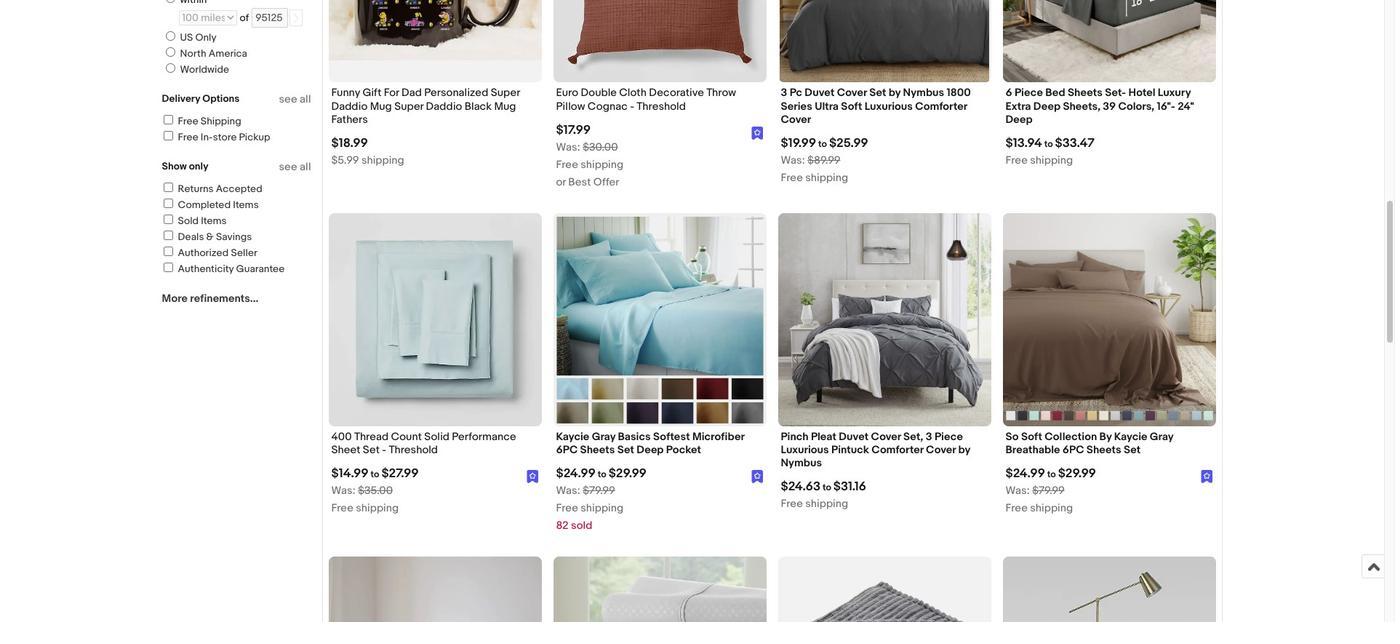 Task type: describe. For each thing, give the bounding box(es) containing it.
deep for $33.47
[[1034, 99, 1061, 113]]

95125 text field
[[252, 8, 288, 28]]

free shipping link
[[161, 115, 241, 127]]

&
[[206, 231, 214, 243]]

1 mug from the left
[[370, 99, 392, 113]]

so soft collection by kaycie gray breathable 6pc sheets set
[[1006, 430, 1174, 457]]

authorized seller link
[[161, 247, 258, 259]]

show only
[[162, 160, 209, 172]]

luxurious inside the 3 pc duvet cover set by nymbus 1800 series ultra soft luxurious comforter cover
[[865, 99, 913, 113]]

see for completed items
[[279, 160, 297, 174]]

in-
[[201, 131, 213, 143]]

so
[[1006, 430, 1019, 444]]

free inside $19.99 to $25.99 was: $89.99 free shipping
[[781, 171, 803, 185]]

store
[[213, 131, 237, 143]]

deals
[[178, 231, 204, 243]]

Worldwide radio
[[166, 63, 175, 73]]

Authorized Seller checkbox
[[163, 247, 173, 256]]

was: for was: $30.00 free shipping or best offer
[[556, 140, 581, 154]]

series
[[781, 99, 813, 113]]

$35.00
[[358, 484, 393, 498]]

pinch pleat duvet cover set, 3 piece luxurious pintuck comforter cover by nymbus
[[781, 430, 971, 470]]

gray inside kaycie gray basics softest microfiber 6pc sheets set deep pocket
[[592, 430, 616, 444]]

shipping inside the $24.63 to $31.16 free shipping
[[806, 497, 849, 511]]

3 pc duvet cover set by nymbus 1800 series ultra soft luxurious comforter cover link
[[781, 86, 989, 130]]

for
[[384, 86, 399, 100]]

cover right set,
[[927, 443, 957, 457]]

pintuck
[[832, 443, 870, 457]]

softest
[[654, 430, 690, 444]]

only
[[195, 31, 217, 44]]

to inside $19.99 to $25.99 was: $89.99 free shipping
[[819, 138, 828, 150]]

us
[[180, 31, 193, 44]]

$19.99
[[781, 136, 817, 151]]

$24.99 to $29.99 for sheets
[[556, 467, 647, 481]]

see all button for free in-store pickup
[[279, 92, 311, 106]]

pleat
[[811, 430, 837, 444]]

shipping inside $13.94 to $33.47 free shipping
[[1031, 154, 1074, 167]]

decorative
[[649, 86, 704, 100]]

pillow
[[556, 99, 585, 113]]

performance
[[452, 430, 516, 444]]

by
[[1100, 430, 1112, 444]]

- for $17.99
[[630, 99, 635, 113]]

sheets inside kaycie gray basics softest microfiber 6pc sheets set deep pocket
[[580, 443, 615, 457]]

$29.99 for set
[[609, 467, 647, 481]]

or
[[556, 175, 566, 189]]

was: for was: $35.00 free shipping
[[332, 484, 356, 498]]

see all button for completed items
[[279, 160, 311, 174]]

deals & savings
[[178, 231, 252, 243]]

authorized seller
[[178, 247, 258, 259]]

to inside the $24.63 to $31.16 free shipping
[[823, 482, 832, 494]]

was: $79.99 free shipping
[[1006, 484, 1074, 515]]

america
[[209, 47, 247, 60]]

options
[[203, 92, 240, 105]]

6 piece bed sheets set- hotel luxury extra deep sheets, 39 colors, 16"- 24" deep image
[[1003, 0, 1217, 83]]

pinch pleat duvet cover set, 3 piece luxurious pintuck comforter cover by nymbus image
[[778, 213, 992, 426]]

$24.99 to $29.99 for breathable
[[1006, 467, 1097, 481]]

$79.99 for was: $79.99 free shipping
[[1033, 484, 1065, 498]]

north
[[180, 47, 206, 60]]

$13.94
[[1006, 136, 1043, 151]]

returns accepted link
[[161, 183, 263, 195]]

400 thread count solid performance sheet set - threshold image
[[329, 213, 542, 426]]

deals & savings link
[[161, 231, 252, 243]]

luxurious inside pinch pleat duvet cover set, 3 piece luxurious pintuck comforter cover by nymbus
[[781, 443, 829, 457]]

North America radio
[[166, 47, 175, 57]]

3 inside the 3 pc duvet cover set by nymbus 1800 series ultra soft luxurious comforter cover
[[781, 86, 788, 100]]

free inside "was: $79.99 free shipping"
[[1006, 502, 1028, 515]]

set inside kaycie gray basics softest microfiber 6pc sheets set deep pocket
[[618, 443, 635, 457]]

$30.00
[[583, 140, 618, 154]]

basics
[[618, 430, 651, 444]]

us only
[[180, 31, 217, 44]]

kaycie gray basics softest microfiber 6pc sheets set deep pocket
[[556, 430, 745, 457]]

82
[[556, 519, 569, 533]]

$29.99 for 6pc
[[1059, 467, 1097, 481]]

sheets,
[[1064, 99, 1101, 113]]

items for sold items
[[201, 215, 227, 227]]

more refinements... button
[[162, 292, 259, 306]]

3 pc duvet cover set by nymbus 1800 series ultra soft luxurious comforter cover image
[[780, 0, 990, 83]]

Free In-store Pickup checkbox
[[163, 131, 173, 140]]

6 piece bed sheets set- hotel luxury extra deep sheets, 39 colors, 16"- 24" deep link
[[1006, 86, 1214, 130]]

39
[[1104, 99, 1116, 113]]

Authenticity Guarantee checkbox
[[163, 263, 173, 272]]

Free Shipping checkbox
[[163, 115, 173, 124]]

sold items link
[[161, 215, 227, 227]]

ultra
[[815, 99, 839, 113]]

cognac
[[588, 99, 628, 113]]

funny gift for dad personalized super daddio mug super daddio black mug fathers
[[332, 86, 520, 126]]

$14.99
[[332, 467, 369, 481]]

kaycie inside kaycie gray basics softest microfiber 6pc sheets set deep pocket
[[556, 430, 590, 444]]

to inside $14.99 to $27.99
[[371, 469, 380, 480]]

1 horizontal spatial deep
[[1006, 113, 1033, 126]]

guarantee
[[236, 263, 285, 275]]

$18.99 $5.99 shipping
[[332, 136, 404, 167]]

$79.99 for was: $79.99 free shipping 82 sold
[[583, 484, 616, 498]]

free inside was: $30.00 free shipping or best offer
[[556, 158, 579, 172]]

piece inside pinch pleat duvet cover set, 3 piece luxurious pintuck comforter cover by nymbus
[[935, 430, 964, 444]]

worldwide link
[[160, 63, 232, 76]]

$19.99 to $25.99 was: $89.99 free shipping
[[781, 136, 869, 185]]

black
[[465, 99, 492, 113]]

24"
[[1178, 99, 1195, 113]]

shipping inside the was: $79.99 free shipping 82 sold
[[581, 502, 624, 515]]

delivery
[[162, 92, 200, 105]]

1800
[[947, 86, 971, 100]]

extra
[[1006, 99, 1032, 113]]

3 inside pinch pleat duvet cover set, 3 piece luxurious pintuck comforter cover by nymbus
[[926, 430, 933, 444]]

euro
[[556, 86, 579, 100]]

sheets inside so soft collection by kaycie gray breathable 6pc sheets set
[[1087, 443, 1122, 457]]

was: $30.00 free shipping or best offer
[[556, 140, 624, 189]]

sheets inside 6 piece bed sheets set- hotel luxury extra deep sheets, 39 colors, 16"- 24" deep
[[1068, 86, 1103, 100]]

kaycie inside so soft collection by kaycie gray breathable 6pc sheets set
[[1115, 430, 1148, 444]]

completed
[[178, 199, 231, 211]]

euro double cloth decorative throw pillow cognac - threshold
[[556, 86, 737, 113]]

2 mug from the left
[[494, 99, 516, 113]]

within radio
[[166, 0, 175, 3]]

$25.99
[[830, 136, 869, 151]]

shipping inside $19.99 to $25.99 was: $89.99 free shipping
[[806, 171, 849, 185]]

nymbus inside the 3 pc duvet cover set by nymbus 1800 series ultra soft luxurious comforter cover
[[904, 86, 945, 100]]

was: for was: $79.99 free shipping
[[1006, 484, 1030, 498]]

400
[[332, 430, 352, 444]]

duvet for $25.99
[[805, 86, 835, 100]]

bed
[[1046, 86, 1066, 100]]

soft inside the 3 pc duvet cover set by nymbus 1800 series ultra soft luxurious comforter cover
[[842, 99, 863, 113]]

breathable
[[1006, 443, 1061, 457]]

duvet for $31.16
[[839, 430, 869, 444]]

was: inside $19.99 to $25.99 was: $89.99 free shipping
[[781, 154, 806, 167]]

set inside 400 thread count solid performance sheet set - threshold
[[363, 443, 380, 457]]

funny gift for dad personalized super daddio mug super daddio black mug fathers link
[[332, 86, 539, 130]]

funny gift for dad personalized super daddio mug super daddio black mug fathers image
[[329, 0, 542, 61]]

$18.99
[[332, 136, 368, 151]]

completed items
[[178, 199, 259, 211]]

6pc inside so soft collection by kaycie gray breathable 6pc sheets set
[[1063, 443, 1085, 457]]

1 horizontal spatial super
[[491, 86, 520, 100]]

delivery options
[[162, 92, 240, 105]]

seller
[[231, 247, 258, 259]]



Task type: vqa. For each thing, say whether or not it's contained in the screenshot.
think
no



Task type: locate. For each thing, give the bounding box(es) containing it.
see all left $5.99
[[279, 160, 311, 174]]

mug right black
[[494, 99, 516, 113]]

Sold Items checkbox
[[163, 215, 173, 224]]

1 daddio from the left
[[332, 99, 368, 113]]

1 vertical spatial see all
[[279, 160, 311, 174]]

0 vertical spatial see all button
[[279, 92, 311, 106]]

1 horizontal spatial items
[[233, 199, 259, 211]]

free inside the $24.63 to $31.16 free shipping
[[781, 497, 803, 511]]

free inside the was: $79.99 free shipping 82 sold
[[556, 502, 579, 515]]

was:
[[556, 140, 581, 154], [781, 154, 806, 167], [332, 484, 356, 498], [556, 484, 581, 498], [1006, 484, 1030, 498]]

microfiber
[[693, 430, 745, 444]]

4 piece bed sheets set by nymbus hotel luxury deep pocket softest premium sheets image
[[329, 557, 542, 622]]

1 $79.99 from the left
[[583, 484, 616, 498]]

1 horizontal spatial by
[[959, 443, 971, 457]]

$79.99 down breathable
[[1033, 484, 1065, 498]]

was: inside was: $35.00 free shipping
[[332, 484, 356, 498]]

free down $19.99
[[781, 171, 803, 185]]

deep for $29.99
[[637, 443, 664, 457]]

0 vertical spatial duvet
[[805, 86, 835, 100]]

sheets left basics
[[580, 443, 615, 457]]

more refinements...
[[162, 292, 259, 306]]

was: for was: $79.99 free shipping 82 sold
[[556, 484, 581, 498]]

$24.99 down breathable
[[1006, 467, 1046, 481]]

hotel
[[1129, 86, 1156, 100]]

see all for completed items
[[279, 160, 311, 174]]

gray right by
[[1151, 430, 1174, 444]]

1 horizontal spatial $29.99
[[1059, 467, 1097, 481]]

authorized
[[178, 247, 229, 259]]

0 horizontal spatial gray
[[592, 430, 616, 444]]

kaycie gray basics softest microfiber 6pc sheets set deep pocket image
[[553, 213, 767, 426]]

sold items
[[178, 215, 227, 227]]

cut plush fleece blanket super soft lightweight  bed, couch, sofa throw blankets image
[[778, 557, 992, 622]]

2 gray from the left
[[1151, 430, 1174, 444]]

3 right set,
[[926, 430, 933, 444]]

by inside the 3 pc duvet cover set by nymbus 1800 series ultra soft luxurious comforter cover
[[889, 86, 901, 100]]

1 horizontal spatial kaycie
[[1115, 430, 1148, 444]]

offer
[[594, 175, 620, 189]]

free shipping
[[178, 115, 241, 127]]

$24.99 for sheets
[[556, 467, 596, 481]]

pinch pleat duvet cover set, 3 piece luxurious pintuck comforter cover by nymbus link
[[781, 430, 989, 474]]

1 vertical spatial duvet
[[839, 430, 869, 444]]

threshold right cognac
[[637, 99, 686, 113]]

Returns Accepted checkbox
[[163, 183, 173, 192]]

items up "deals & savings"
[[201, 215, 227, 227]]

show
[[162, 160, 187, 172]]

1 horizontal spatial threshold
[[637, 99, 686, 113]]

items for completed items
[[233, 199, 259, 211]]

set down "3 pc duvet cover set by nymbus 1800 series ultra soft luxurious comforter cover" image
[[870, 86, 887, 100]]

0 horizontal spatial duvet
[[805, 86, 835, 100]]

1 6pc from the left
[[556, 443, 578, 457]]

0 horizontal spatial by
[[889, 86, 901, 100]]

1 horizontal spatial soft
[[1022, 430, 1043, 444]]

1 vertical spatial comforter
[[872, 443, 924, 457]]

$79.99 up sold
[[583, 484, 616, 498]]

all for completed items
[[300, 160, 311, 174]]

free in-store pickup
[[178, 131, 270, 143]]

free inside was: $35.00 free shipping
[[332, 502, 354, 515]]

cantilever floor lamp brass  - project 62 image
[[1003, 557, 1217, 622]]

$24.99 for breathable
[[1006, 467, 1046, 481]]

shipping inside was: $35.00 free shipping
[[356, 502, 399, 515]]

see all button left $5.99
[[279, 160, 311, 174]]

to left $31.16
[[823, 482, 832, 494]]

daddio up $18.99
[[332, 99, 368, 113]]

see
[[279, 92, 297, 106], [279, 160, 297, 174]]

sheet
[[332, 443, 361, 457]]

0 vertical spatial items
[[233, 199, 259, 211]]

to
[[819, 138, 828, 150], [1045, 138, 1054, 150], [371, 469, 380, 480], [598, 469, 607, 480], [1048, 469, 1057, 480], [823, 482, 832, 494]]

luxury soft embossed 4pc sheets set by kaycie gray so soft collection image
[[553, 557, 767, 622]]

duvet inside the 3 pc duvet cover set by nymbus 1800 series ultra soft luxurious comforter cover
[[805, 86, 835, 100]]

1 see all button from the top
[[279, 92, 311, 106]]

throw
[[707, 86, 737, 100]]

free down $14.99
[[332, 502, 354, 515]]

nymbus inside pinch pleat duvet cover set, 3 piece luxurious pintuck comforter cover by nymbus
[[781, 456, 823, 470]]

to up the was: $79.99 free shipping 82 sold
[[598, 469, 607, 480]]

Deals & Savings checkbox
[[163, 231, 173, 240]]

0 horizontal spatial $29.99
[[609, 467, 647, 481]]

all for free in-store pickup
[[300, 92, 311, 106]]

north america link
[[160, 47, 250, 60]]

luxury
[[1159, 86, 1192, 100]]

0 horizontal spatial $24.99
[[556, 467, 596, 481]]

returns accepted
[[178, 183, 263, 195]]

0 horizontal spatial -
[[382, 443, 387, 457]]

0 horizontal spatial soft
[[842, 99, 863, 113]]

6
[[1006, 86, 1013, 100]]

1 vertical spatial piece
[[935, 430, 964, 444]]

0 vertical spatial 3
[[781, 86, 788, 100]]

see all button left the funny
[[279, 92, 311, 106]]

shipping down $33.47
[[1031, 154, 1074, 167]]

$24.99 to $29.99 up "was: $79.99 free shipping"
[[1006, 467, 1097, 481]]

nymbus left 1800
[[904, 86, 945, 100]]

2 see from the top
[[279, 160, 297, 174]]

cover left set,
[[872, 430, 902, 444]]

1 vertical spatial nymbus
[[781, 456, 823, 470]]

shipping down $18.99
[[362, 154, 404, 167]]

count
[[391, 430, 422, 444]]

nymbus
[[904, 86, 945, 100], [781, 456, 823, 470]]

free inside $13.94 to $33.47 free shipping
[[1006, 154, 1028, 167]]

$29.99 down so soft collection by kaycie gray breathable 6pc sheets set
[[1059, 467, 1097, 481]]

best
[[569, 175, 591, 189]]

- inside euro double cloth decorative throw pillow cognac - threshold
[[630, 99, 635, 113]]

deep right extra
[[1034, 99, 1061, 113]]

cover up $25.99
[[837, 86, 867, 100]]

2 $79.99 from the left
[[1033, 484, 1065, 498]]

0 horizontal spatial $24.99 to $29.99
[[556, 467, 647, 481]]

2 $24.99 to $29.99 from the left
[[1006, 467, 1097, 481]]

shipping up sold
[[581, 502, 624, 515]]

$24.99 to $29.99 up the was: $79.99 free shipping 82 sold
[[556, 467, 647, 481]]

soft inside so soft collection by kaycie gray breathable 6pc sheets set
[[1022, 430, 1043, 444]]

shipping down $35.00
[[356, 502, 399, 515]]

threshold inside euro double cloth decorative throw pillow cognac - threshold
[[637, 99, 686, 113]]

3 left the pc
[[781, 86, 788, 100]]

deep
[[1034, 99, 1061, 113], [1006, 113, 1033, 126], [637, 443, 664, 457]]

was: down $17.99 at the top left of the page
[[556, 140, 581, 154]]

1 horizontal spatial duvet
[[839, 430, 869, 444]]

0 horizontal spatial $79.99
[[583, 484, 616, 498]]

mug left 'dad'
[[370, 99, 392, 113]]

to inside $13.94 to $33.47 free shipping
[[1045, 138, 1054, 150]]

1 vertical spatial by
[[959, 443, 971, 457]]

was: $79.99 free shipping 82 sold
[[556, 484, 624, 533]]

see all button
[[279, 92, 311, 106], [279, 160, 311, 174]]

2 kaycie from the left
[[1115, 430, 1148, 444]]

[object undefined] image
[[752, 127, 764, 140]]

shipping down $31.16
[[806, 497, 849, 511]]

kaycie gray basics softest microfiber 6pc sheets set deep pocket link
[[556, 430, 764, 461]]

shipping inside the $18.99 $5.99 shipping
[[362, 154, 404, 167]]

0 horizontal spatial luxurious
[[781, 443, 829, 457]]

- right cognac
[[630, 99, 635, 113]]

items down accepted
[[233, 199, 259, 211]]

Completed Items checkbox
[[163, 199, 173, 208]]

free left in-
[[178, 131, 199, 143]]

$24.99 up the was: $79.99 free shipping 82 sold
[[556, 467, 596, 481]]

was: down breathable
[[1006, 484, 1030, 498]]

super right personalized
[[491, 86, 520, 100]]

piece
[[1015, 86, 1044, 100], [935, 430, 964, 444]]

shipping inside was: $30.00 free shipping or best offer
[[581, 158, 624, 172]]

$24.99 to $29.99
[[556, 467, 647, 481], [1006, 467, 1097, 481]]

shipping down $30.00
[[581, 158, 624, 172]]

dad
[[402, 86, 422, 100]]

0 vertical spatial see
[[279, 92, 297, 106]]

0 horizontal spatial mug
[[370, 99, 392, 113]]

1 see all from the top
[[279, 92, 311, 106]]

worldwide
[[180, 63, 229, 76]]

was: down $19.99
[[781, 154, 806, 167]]

comforter left 6
[[916, 99, 968, 113]]

0 horizontal spatial 6pc
[[556, 443, 578, 457]]

0 horizontal spatial 3
[[781, 86, 788, 100]]

1 horizontal spatial $79.99
[[1033, 484, 1065, 498]]

cover
[[837, 86, 867, 100], [781, 113, 812, 126], [872, 430, 902, 444], [927, 443, 957, 457]]

to up $35.00
[[371, 469, 380, 480]]

to up $89.99 at the right top of the page
[[819, 138, 828, 150]]

see all
[[279, 92, 311, 106], [279, 160, 311, 174]]

by down "3 pc duvet cover set by nymbus 1800 series ultra soft luxurious comforter cover" image
[[889, 86, 901, 100]]

2 $24.99 from the left
[[1006, 467, 1046, 481]]

see left $5.99
[[279, 160, 297, 174]]

comforter right pintuck
[[872, 443, 924, 457]]

comforter inside pinch pleat duvet cover set, 3 piece luxurious pintuck comforter cover by nymbus
[[872, 443, 924, 457]]

0 vertical spatial nymbus
[[904, 86, 945, 100]]

all left $5.99
[[300, 160, 311, 174]]

0 horizontal spatial deep
[[637, 443, 664, 457]]

soft right so at the bottom right of page
[[1022, 430, 1043, 444]]

free up or
[[556, 158, 579, 172]]

free down $24.63
[[781, 497, 803, 511]]

0 horizontal spatial daddio
[[332, 99, 368, 113]]

was: $35.00 free shipping
[[332, 484, 399, 515]]

1 horizontal spatial piece
[[1015, 86, 1044, 100]]

shipping inside "was: $79.99 free shipping"
[[1031, 502, 1074, 515]]

1 horizontal spatial -
[[630, 99, 635, 113]]

all left the funny
[[300, 92, 311, 106]]

sheets right breathable
[[1087, 443, 1122, 457]]

refinements...
[[190, 292, 259, 306]]

2 daddio from the left
[[426, 99, 462, 113]]

set,
[[904, 430, 924, 444]]

threshold for $14.99
[[389, 443, 438, 457]]

by inside pinch pleat duvet cover set, 3 piece luxurious pintuck comforter cover by nymbus
[[959, 443, 971, 457]]

soft
[[842, 99, 863, 113], [1022, 430, 1043, 444]]

soft right ultra on the top right of the page
[[842, 99, 863, 113]]

1 vertical spatial -
[[382, 443, 387, 457]]

piece right set,
[[935, 430, 964, 444]]

cover up $19.99
[[781, 113, 812, 126]]

sold
[[178, 215, 199, 227]]

0 vertical spatial all
[[300, 92, 311, 106]]

daddio left black
[[426, 99, 462, 113]]

was: inside the was: $79.99 free shipping 82 sold
[[556, 484, 581, 498]]

shipping down $89.99 at the right top of the page
[[806, 171, 849, 185]]

0 vertical spatial comforter
[[916, 99, 968, 113]]

euro double cloth decorative throw pillow cognac - threshold image
[[553, 0, 767, 83]]

1 horizontal spatial $24.99
[[1006, 467, 1046, 481]]

0 vertical spatial luxurious
[[865, 99, 913, 113]]

nymbus up $24.63
[[781, 456, 823, 470]]

piece right 6
[[1015, 86, 1044, 100]]

accepted
[[216, 183, 263, 195]]

threshold
[[637, 99, 686, 113], [389, 443, 438, 457]]

0 horizontal spatial super
[[395, 99, 424, 113]]

set up $14.99 to $27.99
[[363, 443, 380, 457]]

set right by
[[1124, 443, 1141, 457]]

sheets
[[1068, 86, 1103, 100], [580, 443, 615, 457], [1087, 443, 1122, 457]]

threshold for $17.99
[[637, 99, 686, 113]]

savings
[[216, 231, 252, 243]]

6 piece bed sheets set- hotel luxury extra deep sheets, 39 colors, 16"- 24" deep
[[1006, 86, 1195, 126]]

1 vertical spatial see
[[279, 160, 297, 174]]

US Only radio
[[166, 31, 175, 41]]

$24.63 to $31.16 free shipping
[[781, 480, 867, 511]]

6pc
[[556, 443, 578, 457], [1063, 443, 1085, 457]]

see left the funny
[[279, 92, 297, 106]]

1 vertical spatial soft
[[1022, 430, 1043, 444]]

1 vertical spatial 3
[[926, 430, 933, 444]]

0 vertical spatial by
[[889, 86, 901, 100]]

0 vertical spatial piece
[[1015, 86, 1044, 100]]

0 vertical spatial see all
[[279, 92, 311, 106]]

2 6pc from the left
[[1063, 443, 1085, 457]]

sheets left 39
[[1068, 86, 1103, 100]]

1 horizontal spatial mug
[[494, 99, 516, 113]]

shipping
[[201, 115, 241, 127]]

thread
[[354, 430, 389, 444]]

2 all from the top
[[300, 160, 311, 174]]

threshold inside 400 thread count solid performance sheet set - threshold
[[389, 443, 438, 457]]

$33.47
[[1056, 136, 1095, 151]]

kaycie
[[556, 430, 590, 444], [1115, 430, 1148, 444]]

super
[[491, 86, 520, 100], [395, 99, 424, 113]]

$14.99 to $27.99
[[332, 467, 419, 481]]

2 horizontal spatial deep
[[1034, 99, 1061, 113]]

see all for free in-store pickup
[[279, 92, 311, 106]]

1 vertical spatial items
[[201, 215, 227, 227]]

fathers
[[332, 113, 368, 126]]

1 $24.99 from the left
[[556, 467, 596, 481]]

free in-store pickup link
[[161, 131, 270, 143]]

solid
[[424, 430, 450, 444]]

1 all from the top
[[300, 92, 311, 106]]

1 horizontal spatial 3
[[926, 430, 933, 444]]

set left softest
[[618, 443, 635, 457]]

2 see all from the top
[[279, 160, 311, 174]]

0 horizontal spatial kaycie
[[556, 430, 590, 444]]

set inside the 3 pc duvet cover set by nymbus 1800 series ultra soft luxurious comforter cover
[[870, 86, 887, 100]]

sold
[[571, 519, 593, 533]]

$24.63
[[781, 480, 821, 494]]

1 kaycie from the left
[[556, 430, 590, 444]]

- inside 400 thread count solid performance sheet set - threshold
[[382, 443, 387, 457]]

0 horizontal spatial piece
[[935, 430, 964, 444]]

free down $13.94
[[1006, 154, 1028, 167]]

was: down $14.99
[[332, 484, 356, 498]]

duvet inside pinch pleat duvet cover set, 3 piece luxurious pintuck comforter cover by nymbus
[[839, 430, 869, 444]]

$27.99
[[382, 467, 419, 481]]

us only link
[[160, 31, 220, 44]]

set-
[[1106, 86, 1127, 100]]

2 $29.99 from the left
[[1059, 467, 1097, 481]]

completed items link
[[161, 199, 259, 211]]

free up 82
[[556, 502, 579, 515]]

1 horizontal spatial nymbus
[[904, 86, 945, 100]]

1 $29.99 from the left
[[609, 467, 647, 481]]

shipping down breathable
[[1031, 502, 1074, 515]]

authenticity guarantee
[[178, 263, 285, 275]]

pickup
[[239, 131, 270, 143]]

0 horizontal spatial threshold
[[389, 443, 438, 457]]

1 horizontal spatial $24.99 to $29.99
[[1006, 467, 1097, 481]]

[object undefined] image
[[752, 126, 764, 140], [527, 470, 539, 484], [752, 470, 764, 484], [1201, 470, 1214, 484], [527, 470, 539, 484], [752, 470, 764, 484], [1201, 470, 1214, 484]]

comforter
[[916, 99, 968, 113], [872, 443, 924, 457]]

free down breathable
[[1006, 502, 1028, 515]]

deep left 'pocket'
[[637, 443, 664, 457]]

go image
[[291, 13, 302, 23]]

set inside so soft collection by kaycie gray breathable 6pc sheets set
[[1124, 443, 1141, 457]]

0 horizontal spatial nymbus
[[781, 456, 823, 470]]

0 vertical spatial threshold
[[637, 99, 686, 113]]

threshold up $27.99
[[389, 443, 438, 457]]

kaycie left basics
[[556, 430, 590, 444]]

1 see from the top
[[279, 92, 297, 106]]

was: inside was: $30.00 free shipping or best offer
[[556, 140, 581, 154]]

comforter inside the 3 pc duvet cover set by nymbus 1800 series ultra soft luxurious comforter cover
[[916, 99, 968, 113]]

gray left basics
[[592, 430, 616, 444]]

to up "was: $79.99 free shipping"
[[1048, 469, 1057, 480]]

was: up 82
[[556, 484, 581, 498]]

6pc inside kaycie gray basics softest microfiber 6pc sheets set deep pocket
[[556, 443, 578, 457]]

1 $24.99 to $29.99 from the left
[[556, 467, 647, 481]]

- for $14.99
[[382, 443, 387, 457]]

1 horizontal spatial daddio
[[426, 99, 462, 113]]

kaycie right by
[[1115, 430, 1148, 444]]

1 vertical spatial all
[[300, 160, 311, 174]]

1 gray from the left
[[592, 430, 616, 444]]

by left so at the bottom right of page
[[959, 443, 971, 457]]

see all left the funny
[[279, 92, 311, 106]]

luxurious up $25.99
[[865, 99, 913, 113]]

1 horizontal spatial gray
[[1151, 430, 1174, 444]]

1 vertical spatial threshold
[[389, 443, 438, 457]]

piece inside 6 piece bed sheets set- hotel luxury extra deep sheets, 39 colors, 16"- 24" deep
[[1015, 86, 1044, 100]]

so soft collection by kaycie gray breathable 6pc sheets set image
[[1003, 213, 1217, 426]]

$79.99 inside the was: $79.99 free shipping 82 sold
[[583, 484, 616, 498]]

cloth
[[620, 86, 647, 100]]

$79.99
[[583, 484, 616, 498], [1033, 484, 1065, 498]]

1 horizontal spatial 6pc
[[1063, 443, 1085, 457]]

gray inside so soft collection by kaycie gray breathable 6pc sheets set
[[1151, 430, 1174, 444]]

to right $13.94
[[1045, 138, 1054, 150]]

euro double cloth decorative throw pillow cognac - threshold link
[[556, 86, 764, 117]]

1 vertical spatial see all button
[[279, 160, 311, 174]]

1 vertical spatial luxurious
[[781, 443, 829, 457]]

- up $14.99 to $27.99
[[382, 443, 387, 457]]

0 horizontal spatial items
[[201, 215, 227, 227]]

0 vertical spatial -
[[630, 99, 635, 113]]

duvet right pleat
[[839, 430, 869, 444]]

6pc left by
[[1063, 443, 1085, 457]]

duvet right the pc
[[805, 86, 835, 100]]

$29.99 down basics
[[609, 467, 647, 481]]

6pc up the was: $79.99 free shipping 82 sold
[[556, 443, 578, 457]]

free right free shipping checkbox
[[178, 115, 199, 127]]

see for free in-store pickup
[[279, 92, 297, 106]]

was: inside "was: $79.99 free shipping"
[[1006, 484, 1030, 498]]

personalized
[[425, 86, 489, 100]]

only
[[189, 160, 209, 172]]

$79.99 inside "was: $79.99 free shipping"
[[1033, 484, 1065, 498]]

luxurious up $24.63
[[781, 443, 829, 457]]

2 see all button from the top
[[279, 160, 311, 174]]

pocket
[[667, 443, 702, 457]]

1 horizontal spatial luxurious
[[865, 99, 913, 113]]

deep inside kaycie gray basics softest microfiber 6pc sheets set deep pocket
[[637, 443, 664, 457]]

3 pc duvet cover set by nymbus 1800 series ultra soft luxurious comforter cover
[[781, 86, 971, 126]]

items
[[233, 199, 259, 211], [201, 215, 227, 227]]

400 thread count solid performance sheet set - threshold link
[[332, 430, 539, 461]]

$17.99
[[556, 123, 591, 137]]

deep up $13.94
[[1006, 113, 1033, 126]]

0 vertical spatial soft
[[842, 99, 863, 113]]

super right gift
[[395, 99, 424, 113]]



